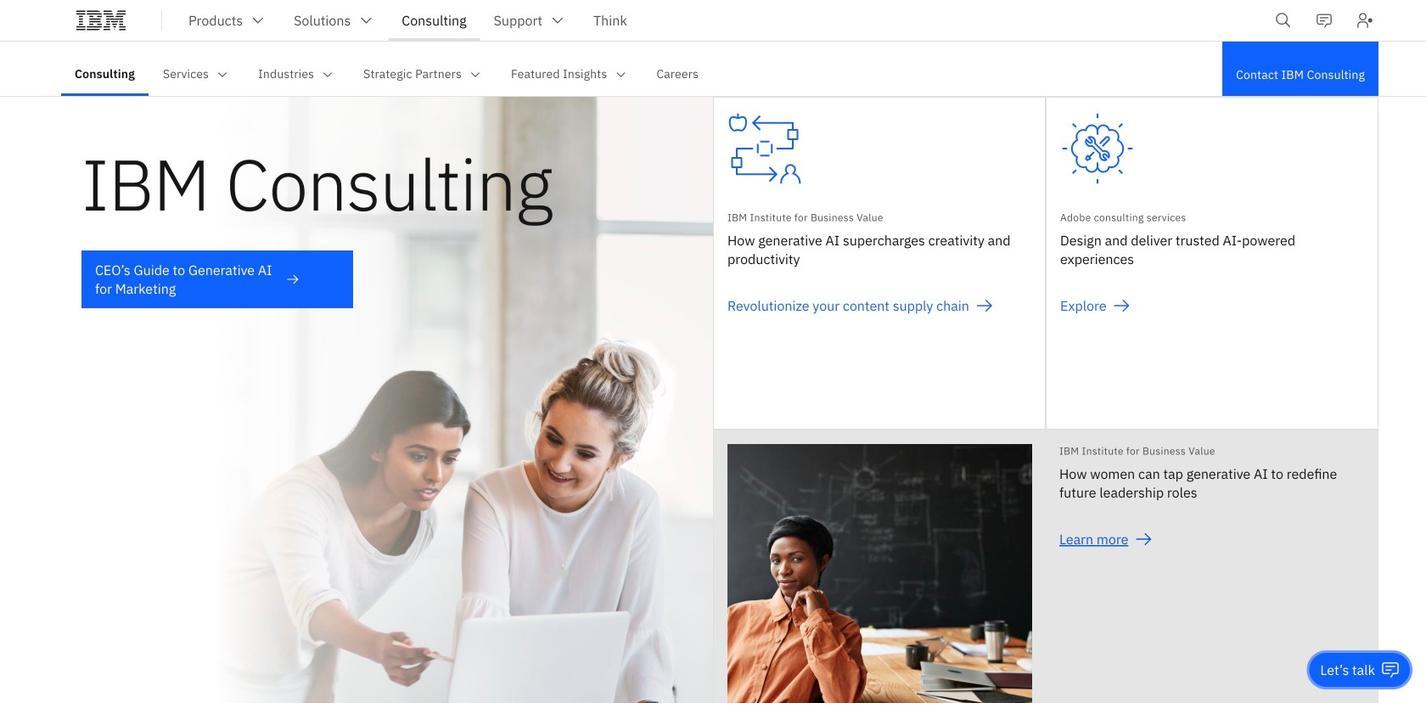 Task type: vqa. For each thing, say whether or not it's contained in the screenshot.
'Download Fixes And Updates For Your Software, Hardware And Operating System' region
no



Task type: locate. For each thing, give the bounding box(es) containing it.
let's talk element
[[1321, 661, 1376, 679]]



